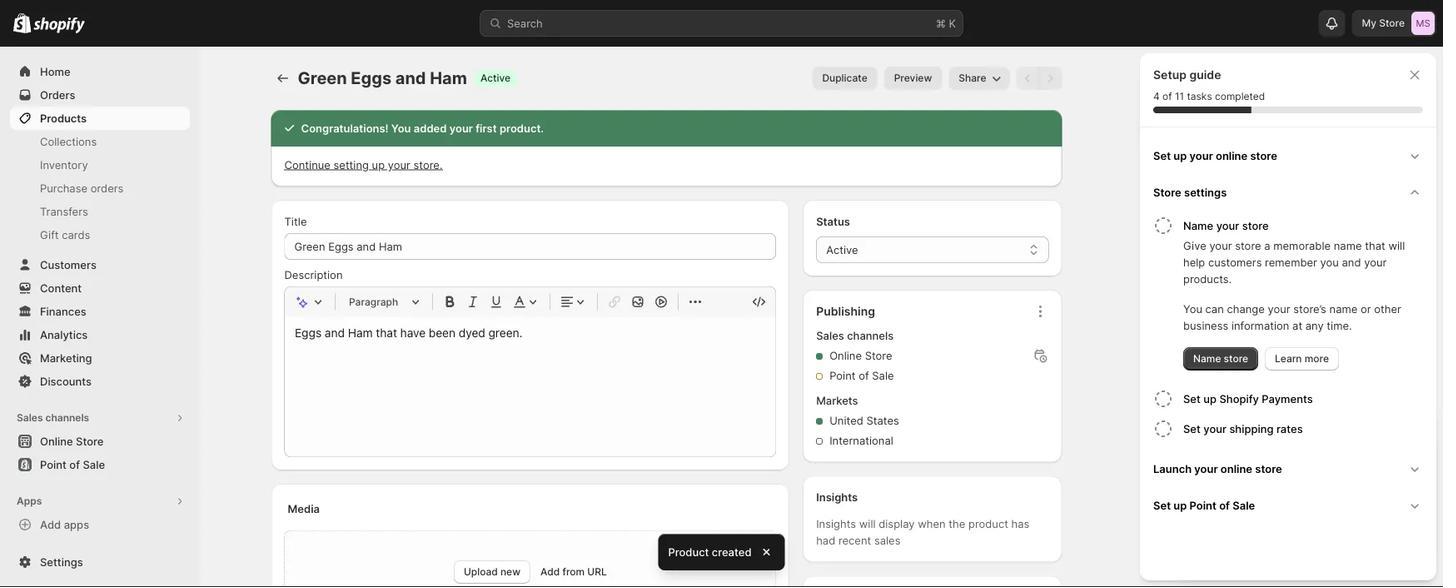 Task type: vqa. For each thing, say whether or not it's contained in the screenshot.
8 oz / Design's $ text box
no



Task type: describe. For each thing, give the bounding box(es) containing it.
states
[[867, 415, 900, 427]]

business
[[1184, 319, 1229, 332]]

1 horizontal spatial sale
[[873, 370, 894, 382]]

collections link
[[10, 130, 190, 153]]

store right my
[[1380, 17, 1406, 29]]

0 vertical spatial sales channels
[[817, 330, 894, 342]]

point of sale button
[[0, 453, 200, 477]]

setup
[[1154, 68, 1187, 82]]

ends
[[1246, 466, 1271, 479]]

set for set up shopify payments
[[1184, 392, 1201, 405]]

a inside select a plan to extend your shopify trial for just $1/month for your first 3 months.
[[1232, 492, 1238, 505]]

that
[[1366, 239, 1386, 252]]

add for add from url
[[541, 566, 560, 578]]

url
[[588, 566, 607, 578]]

up for set up shopify payments
[[1204, 392, 1217, 405]]

search
[[507, 17, 543, 30]]

discounts
[[40, 375, 92, 388]]

launch your online store button
[[1147, 451, 1431, 487]]

preview
[[895, 72, 933, 84]]

add apps
[[40, 518, 89, 531]]

store inside set up your online store button
[[1251, 149, 1278, 162]]

shopify inside button
[[1220, 392, 1260, 405]]

settings link
[[10, 551, 190, 574]]

point inside point of sale link
[[40, 458, 67, 471]]

1 horizontal spatial point of sale
[[830, 370, 894, 382]]

of right 4
[[1163, 90, 1173, 102]]

store settings button
[[1147, 174, 1431, 211]]

name for name your store
[[1184, 219, 1214, 232]]

of down online store button
[[69, 458, 80, 471]]

international
[[830, 434, 894, 447]]

point inside set up point of sale button
[[1190, 499, 1217, 512]]

0 vertical spatial online
[[1216, 149, 1248, 162]]

continue setting up your store.
[[285, 158, 443, 171]]

4 of 11 tasks completed
[[1154, 90, 1266, 102]]

add from url button
[[541, 566, 607, 578]]

mark set up shopify payments as done image
[[1154, 389, 1174, 409]]

settings
[[1185, 186, 1228, 199]]

1 for from the left
[[1197, 509, 1211, 522]]

sales
[[875, 534, 901, 547]]

learn more link
[[1266, 347, 1340, 371]]

name store link
[[1184, 347, 1259, 371]]

insights for insights will display when the product has had recent sales
[[817, 518, 857, 531]]

product.
[[500, 122, 544, 135]]

will inside give your store a memorable name that will help customers remember you and your products.
[[1389, 239, 1406, 252]]

1 horizontal spatial sales
[[817, 330, 845, 342]]

your for your trial ends on
[[1197, 466, 1220, 479]]

give your store a memorable name that will help customers remember you and your products.
[[1184, 239, 1406, 285]]

collections
[[40, 135, 97, 148]]

just inside select a plan to extend your shopify trial for just $1/month for your first 3 months.
[[1214, 509, 1233, 522]]

active for green eggs and ham
[[481, 72, 511, 84]]

paragraph
[[349, 296, 398, 308]]

set up shopify payments button
[[1184, 384, 1431, 414]]

insights will display when the product has had recent sales
[[817, 518, 1030, 547]]

name for name store
[[1194, 353, 1222, 365]]

active for status
[[827, 243, 859, 256]]

0 vertical spatial point
[[830, 370, 856, 382]]

$1/month
[[1236, 509, 1284, 522]]

your right extend
[[1318, 492, 1340, 505]]

gift cards link
[[10, 223, 190, 247]]

shipping
[[1230, 422, 1274, 435]]

name your store button
[[1184, 211, 1431, 237]]

your down the name your store
[[1210, 239, 1233, 252]]

united states
[[830, 415, 900, 427]]

tasks
[[1188, 90, 1213, 102]]

setup guide
[[1154, 68, 1222, 82]]

products link
[[10, 107, 190, 130]]

your trial just started button
[[1181, 421, 1431, 456]]

content link
[[10, 277, 190, 300]]

product
[[969, 518, 1009, 531]]

point of sale inside button
[[40, 458, 105, 471]]

sales channels button
[[10, 407, 190, 430]]

set up shopify payments
[[1184, 392, 1314, 405]]

media
[[288, 502, 320, 515]]

you can change your store's name or other business information at any time.
[[1184, 302, 1402, 332]]

of up united states in the bottom right of the page
[[859, 370, 870, 382]]

when
[[918, 518, 946, 531]]

set for set up your online store
[[1154, 149, 1172, 162]]

gift
[[40, 228, 59, 241]]

set your shipping rates button
[[1184, 414, 1431, 444]]

cards
[[62, 228, 90, 241]]

customers
[[40, 258, 97, 271]]

can
[[1206, 302, 1225, 315]]

orders
[[40, 88, 75, 101]]

name for and
[[1334, 239, 1363, 252]]

name your store element
[[1151, 237, 1431, 371]]

apps button
[[10, 490, 190, 513]]

products.
[[1184, 272, 1232, 285]]

trial for ends
[[1223, 466, 1243, 479]]

upload new
[[464, 566, 521, 578]]

your inside you can change your store's name or other business information at any time.
[[1268, 302, 1291, 315]]

add for add apps
[[40, 518, 61, 531]]

created
[[712, 546, 752, 559]]

recent
[[839, 534, 872, 547]]

online store button
[[0, 430, 200, 453]]

add apps button
[[10, 513, 190, 537]]

Title text field
[[285, 233, 777, 260]]

other
[[1375, 302, 1402, 315]]

gift cards
[[40, 228, 90, 241]]

1 vertical spatial online
[[1221, 462, 1253, 475]]

your trial ends on
[[1197, 466, 1290, 479]]

set up your online store
[[1154, 149, 1278, 162]]

sale inside setup guide dialog
[[1233, 499, 1256, 512]]

shopify inside select a plan to extend your shopify trial for just $1/month for your first 3 months.
[[1344, 492, 1382, 505]]

marketing link
[[10, 347, 190, 370]]

your trial just started element
[[1181, 464, 1431, 574]]

up for set up your online store
[[1174, 149, 1188, 162]]

0 vertical spatial you
[[391, 122, 411, 135]]

previous image
[[1020, 70, 1037, 87]]

0 vertical spatial and
[[396, 68, 426, 88]]

set up point of sale button
[[1147, 487, 1431, 524]]

learn
[[1276, 353, 1303, 365]]

had
[[817, 534, 836, 547]]

orders
[[91, 182, 124, 195]]

orders link
[[10, 83, 190, 107]]

store inside name store link
[[1224, 353, 1249, 365]]

congratulations!
[[301, 122, 389, 135]]

name store
[[1194, 353, 1249, 365]]

status
[[817, 215, 851, 228]]

setting
[[334, 158, 369, 171]]

from
[[563, 566, 585, 578]]

just inside dropdown button
[[1272, 435, 1300, 456]]

next image
[[1043, 70, 1059, 87]]

you inside you can change your store's name or other business information at any time.
[[1184, 302, 1203, 315]]

transfers link
[[10, 200, 190, 223]]

the
[[949, 518, 966, 531]]

your down extend
[[1305, 509, 1327, 522]]

product created
[[669, 546, 752, 559]]

store inside setup guide dialog
[[1154, 186, 1182, 199]]

1 horizontal spatial shopify image
[[34, 17, 85, 34]]

title
[[285, 215, 307, 228]]

green
[[298, 68, 347, 88]]

your left store.
[[388, 158, 411, 171]]

customers link
[[10, 253, 190, 277]]

settings
[[40, 556, 83, 569]]



Task type: locate. For each thing, give the bounding box(es) containing it.
home
[[40, 65, 70, 78]]

upload new button
[[454, 561, 531, 584]]

1 vertical spatial online store
[[40, 435, 104, 448]]

sales channels down publishing
[[817, 330, 894, 342]]

trial left "ends"
[[1223, 466, 1243, 479]]

first left 3
[[1330, 509, 1350, 522]]

inventory link
[[10, 153, 190, 177]]

0 vertical spatial shopify
[[1220, 392, 1260, 405]]

has
[[1012, 518, 1030, 531]]

set
[[1154, 149, 1172, 162], [1184, 392, 1201, 405], [1184, 422, 1201, 435], [1154, 499, 1172, 512]]

apps
[[64, 518, 89, 531]]

eggs
[[351, 68, 392, 88]]

name for time.
[[1330, 302, 1358, 315]]

trial up the months.
[[1385, 492, 1405, 505]]

0 vertical spatial trial
[[1238, 435, 1267, 456]]

sale left to
[[1233, 499, 1256, 512]]

1 vertical spatial shopify
[[1344, 492, 1382, 505]]

analytics
[[40, 328, 88, 341]]

insights for insights
[[817, 491, 858, 504]]

your up the 'customers'
[[1217, 219, 1240, 232]]

4
[[1154, 90, 1160, 102]]

online down publishing
[[830, 350, 862, 362]]

you up business
[[1184, 302, 1203, 315]]

will up the recent
[[860, 518, 876, 531]]

united
[[830, 415, 864, 427]]

setup guide dialog
[[1141, 53, 1437, 581]]

your up "select"
[[1195, 462, 1219, 475]]

your up "select"
[[1197, 466, 1220, 479]]

0 horizontal spatial a
[[1232, 492, 1238, 505]]

2 your from the top
[[1197, 466, 1220, 479]]

name inside give your store a memorable name that will help customers remember you and your products.
[[1334, 239, 1363, 252]]

1 vertical spatial insights
[[817, 518, 857, 531]]

your up information
[[1268, 302, 1291, 315]]

my store image
[[1412, 12, 1436, 35]]

content
[[40, 282, 82, 295]]

1 vertical spatial and
[[1343, 256, 1362, 269]]

1 vertical spatial a
[[1232, 492, 1238, 505]]

0 vertical spatial channels
[[848, 330, 894, 342]]

1 vertical spatial point
[[40, 458, 67, 471]]

for
[[1197, 509, 1211, 522], [1287, 509, 1302, 522]]

for down "select"
[[1197, 509, 1211, 522]]

of left plan
[[1220, 499, 1231, 512]]

1 horizontal spatial point
[[830, 370, 856, 382]]

my store
[[1363, 17, 1406, 29]]

1 vertical spatial active
[[827, 243, 859, 256]]

just
[[1272, 435, 1300, 456], [1214, 509, 1233, 522]]

sale up states
[[873, 370, 894, 382]]

first left product.
[[476, 122, 497, 135]]

your for your trial just started
[[1197, 435, 1233, 456]]

mark name your store as done image
[[1154, 216, 1174, 236]]

name down business
[[1194, 353, 1222, 365]]

and right the you
[[1343, 256, 1362, 269]]

online store link
[[10, 430, 190, 453]]

1 vertical spatial first
[[1330, 509, 1350, 522]]

1 vertical spatial point of sale
[[40, 458, 105, 471]]

0 horizontal spatial you
[[391, 122, 411, 135]]

or
[[1361, 302, 1372, 315]]

trial
[[1238, 435, 1267, 456], [1223, 466, 1243, 479], [1385, 492, 1405, 505]]

months.
[[1363, 509, 1405, 522]]

sale
[[873, 370, 894, 382], [83, 458, 105, 471], [1233, 499, 1256, 512]]

1 vertical spatial channels
[[45, 412, 89, 424]]

0 horizontal spatial will
[[860, 518, 876, 531]]

1 horizontal spatial a
[[1265, 239, 1271, 252]]

channels down discounts
[[45, 412, 89, 424]]

store
[[1251, 149, 1278, 162], [1243, 219, 1270, 232], [1236, 239, 1262, 252], [1224, 353, 1249, 365], [1256, 462, 1283, 475]]

3
[[1353, 509, 1360, 522]]

to
[[1266, 492, 1277, 505]]

channels
[[848, 330, 894, 342], [45, 412, 89, 424]]

insights
[[817, 491, 858, 504], [817, 518, 857, 531]]

my
[[1363, 17, 1377, 29]]

0 horizontal spatial first
[[476, 122, 497, 135]]

0 horizontal spatial shopify image
[[13, 13, 31, 33]]

0 vertical spatial point of sale
[[830, 370, 894, 382]]

1 vertical spatial trial
[[1223, 466, 1243, 479]]

online down "sales channels" button
[[40, 435, 73, 448]]

online store inside online store link
[[40, 435, 104, 448]]

products
[[40, 112, 87, 125]]

finances
[[40, 305, 86, 318]]

share
[[959, 72, 987, 84]]

your up launch your online store
[[1197, 435, 1233, 456]]

online up settings
[[1216, 149, 1248, 162]]

0 vertical spatial your
[[1197, 435, 1233, 456]]

will
[[1389, 239, 1406, 252], [860, 518, 876, 531]]

1 horizontal spatial online
[[830, 350, 862, 362]]

and left ham
[[396, 68, 426, 88]]

0 vertical spatial name
[[1184, 219, 1214, 232]]

extend
[[1280, 492, 1315, 505]]

discounts link
[[10, 370, 190, 393]]

1 vertical spatial sale
[[83, 458, 105, 471]]

set for set up point of sale
[[1154, 499, 1172, 512]]

your right the added at top
[[450, 122, 473, 135]]

insights inside insights will display when the product has had recent sales
[[817, 518, 857, 531]]

0 vertical spatial add
[[40, 518, 61, 531]]

1 insights from the top
[[817, 491, 858, 504]]

1 horizontal spatial for
[[1287, 509, 1302, 522]]

analytics link
[[10, 323, 190, 347]]

green eggs and ham
[[298, 68, 467, 88]]

sales down discounts
[[17, 412, 43, 424]]

name up the you
[[1334, 239, 1363, 252]]

0 vertical spatial insights
[[817, 491, 858, 504]]

will right that
[[1389, 239, 1406, 252]]

0 horizontal spatial shopify
[[1220, 392, 1260, 405]]

1 horizontal spatial will
[[1389, 239, 1406, 252]]

2 horizontal spatial point
[[1190, 499, 1217, 512]]

your left shipping on the bottom of the page
[[1204, 422, 1227, 435]]

2 vertical spatial trial
[[1385, 492, 1405, 505]]

up left "select"
[[1174, 499, 1188, 512]]

0 vertical spatial a
[[1265, 239, 1271, 252]]

0 horizontal spatial just
[[1214, 509, 1233, 522]]

store down "sales channels" button
[[76, 435, 104, 448]]

up right setting
[[372, 158, 385, 171]]

1 horizontal spatial channels
[[848, 330, 894, 342]]

add left apps
[[40, 518, 61, 531]]

1 horizontal spatial you
[[1184, 302, 1203, 315]]

your inside button
[[1217, 219, 1240, 232]]

trial up "ends"
[[1238, 435, 1267, 456]]

⌘ k
[[936, 17, 956, 30]]

shopify image
[[13, 13, 31, 33], [34, 17, 85, 34]]

1 vertical spatial sales
[[17, 412, 43, 424]]

up for set up point of sale
[[1174, 499, 1188, 512]]

0 horizontal spatial and
[[396, 68, 426, 88]]

continue
[[285, 158, 331, 171]]

1 your from the top
[[1197, 435, 1233, 456]]

channels down publishing
[[848, 330, 894, 342]]

guide
[[1190, 68, 1222, 82]]

share button
[[949, 67, 1010, 90]]

add left from
[[541, 566, 560, 578]]

2 vertical spatial sale
[[1233, 499, 1256, 512]]

active down the status
[[827, 243, 859, 256]]

your down that
[[1365, 256, 1387, 269]]

your
[[450, 122, 473, 135], [1190, 149, 1214, 162], [388, 158, 411, 171], [1217, 219, 1240, 232], [1210, 239, 1233, 252], [1365, 256, 1387, 269], [1268, 302, 1291, 315], [1204, 422, 1227, 435], [1195, 462, 1219, 475], [1318, 492, 1340, 505], [1305, 509, 1327, 522]]

mark set your shipping rates as done image
[[1154, 419, 1174, 439]]

1 vertical spatial add
[[541, 566, 560, 578]]

2 insights from the top
[[817, 518, 857, 531]]

description
[[285, 268, 343, 281]]

0 horizontal spatial online
[[40, 435, 73, 448]]

your up settings
[[1190, 149, 1214, 162]]

store inside give your store a memorable name that will help customers remember you and your products.
[[1236, 239, 1262, 252]]

time.
[[1328, 319, 1353, 332]]

1 vertical spatial sales channels
[[17, 412, 89, 424]]

active right ham
[[481, 72, 511, 84]]

home link
[[10, 60, 190, 83]]

up
[[1174, 149, 1188, 162], [372, 158, 385, 171], [1204, 392, 1217, 405], [1174, 499, 1188, 512]]

first inside select a plan to extend your shopify trial for just $1/month for your first 3 months.
[[1330, 509, 1350, 522]]

finances link
[[10, 300, 190, 323]]

marketing
[[40, 352, 92, 365]]

0 horizontal spatial point of sale
[[40, 458, 105, 471]]

2 vertical spatial point
[[1190, 499, 1217, 512]]

point up markets
[[830, 370, 856, 382]]

add inside add apps button
[[40, 518, 61, 531]]

sales down publishing
[[817, 330, 845, 342]]

online store down "sales channels" button
[[40, 435, 104, 448]]

name up give
[[1184, 219, 1214, 232]]

purchase orders link
[[10, 177, 190, 200]]

duplicate
[[823, 72, 868, 84]]

preview button
[[885, 67, 943, 90]]

0 vertical spatial sales
[[817, 330, 845, 342]]

sale down online store button
[[83, 458, 105, 471]]

a inside give your store a memorable name that will help customers remember you and your products.
[[1265, 239, 1271, 252]]

store down publishing
[[865, 350, 893, 362]]

your inside dropdown button
[[1197, 435, 1233, 456]]

1 vertical spatial will
[[860, 518, 876, 531]]

0 horizontal spatial for
[[1197, 509, 1211, 522]]

1 vertical spatial online
[[40, 435, 73, 448]]

1 horizontal spatial just
[[1272, 435, 1300, 456]]

set down launch
[[1154, 499, 1172, 512]]

0 horizontal spatial online store
[[40, 435, 104, 448]]

on
[[1274, 466, 1287, 479]]

0 vertical spatial sale
[[873, 370, 894, 382]]

store inside name your store button
[[1243, 219, 1270, 232]]

sales channels inside button
[[17, 412, 89, 424]]

online
[[1216, 149, 1248, 162], [1221, 462, 1253, 475]]

1 vertical spatial you
[[1184, 302, 1203, 315]]

0 horizontal spatial channels
[[45, 412, 89, 424]]

1 vertical spatial name
[[1330, 302, 1358, 315]]

up down name store link
[[1204, 392, 1217, 405]]

your trial just started
[[1197, 435, 1362, 456]]

store up mark name your store as done image
[[1154, 186, 1182, 199]]

trial for just
[[1238, 435, 1267, 456]]

set for set your shipping rates
[[1184, 422, 1201, 435]]

customers
[[1209, 256, 1263, 269]]

online inside button
[[40, 435, 73, 448]]

name
[[1334, 239, 1363, 252], [1330, 302, 1358, 315]]

completed
[[1216, 90, 1266, 102]]

1 horizontal spatial sales channels
[[817, 330, 894, 342]]

0 vertical spatial online
[[830, 350, 862, 362]]

and inside give your store a memorable name that will help customers remember you and your products.
[[1343, 256, 1362, 269]]

will inside insights will display when the product has had recent sales
[[860, 518, 876, 531]]

1 vertical spatial your
[[1197, 466, 1220, 479]]

1 horizontal spatial shopify
[[1344, 492, 1382, 505]]

0 horizontal spatial sale
[[83, 458, 105, 471]]

point up apps
[[40, 458, 67, 471]]

set your shipping rates
[[1184, 422, 1304, 435]]

1 horizontal spatial add
[[541, 566, 560, 578]]

0 vertical spatial active
[[481, 72, 511, 84]]

name inside button
[[1184, 219, 1214, 232]]

rates
[[1277, 422, 1304, 435]]

transfers
[[40, 205, 88, 218]]

store inside launch your online store button
[[1256, 462, 1283, 475]]

sales
[[817, 330, 845, 342], [17, 412, 43, 424]]

0 horizontal spatial sales
[[17, 412, 43, 424]]

a up remember on the top right of the page
[[1265, 239, 1271, 252]]

help
[[1184, 256, 1206, 269]]

0 horizontal spatial sales channels
[[17, 412, 89, 424]]

information
[[1232, 319, 1290, 332]]

give
[[1184, 239, 1207, 252]]

2 horizontal spatial sale
[[1233, 499, 1256, 512]]

and
[[396, 68, 426, 88], [1343, 256, 1362, 269]]

1 vertical spatial name
[[1194, 353, 1222, 365]]

point down launch your online store
[[1190, 499, 1217, 512]]

plan
[[1242, 492, 1263, 505]]

up up store settings
[[1174, 149, 1188, 162]]

sales channels down discounts
[[17, 412, 89, 424]]

online up plan
[[1221, 462, 1253, 475]]

1 vertical spatial just
[[1214, 509, 1233, 522]]

a left plan
[[1232, 492, 1238, 505]]

0 vertical spatial will
[[1389, 239, 1406, 252]]

name up time.
[[1330, 302, 1358, 315]]

for down extend
[[1287, 509, 1302, 522]]

0 vertical spatial name
[[1334, 239, 1363, 252]]

0 horizontal spatial point
[[40, 458, 67, 471]]

0 vertical spatial just
[[1272, 435, 1300, 456]]

trial inside select a plan to extend your shopify trial for just $1/month for your first 3 months.
[[1385, 492, 1405, 505]]

1 horizontal spatial first
[[1330, 509, 1350, 522]]

set right mark set your shipping rates as done icon
[[1184, 422, 1201, 435]]

you left the added at top
[[391, 122, 411, 135]]

store settings
[[1154, 186, 1228, 199]]

trial inside dropdown button
[[1238, 435, 1267, 456]]

0 vertical spatial first
[[476, 122, 497, 135]]

name inside you can change your store's name or other business information at any time.
[[1330, 302, 1358, 315]]

publishing
[[817, 305, 876, 319]]

shopify
[[1220, 392, 1260, 405], [1344, 492, 1382, 505]]

shopify up 3
[[1344, 492, 1382, 505]]

2 for from the left
[[1287, 509, 1302, 522]]

congratulations! you added your first product.
[[301, 122, 544, 135]]

1 horizontal spatial active
[[827, 243, 859, 256]]

point of sale
[[830, 370, 894, 382], [40, 458, 105, 471]]

online
[[830, 350, 862, 362], [40, 435, 73, 448]]

0 horizontal spatial add
[[40, 518, 61, 531]]

shopify up set your shipping rates
[[1220, 392, 1260, 405]]

0 vertical spatial online store
[[830, 350, 893, 362]]

1 horizontal spatial and
[[1343, 256, 1362, 269]]

channels inside button
[[45, 412, 89, 424]]

0 horizontal spatial active
[[481, 72, 511, 84]]

sales inside "sales channels" button
[[17, 412, 43, 424]]

point of sale down online store button
[[40, 458, 105, 471]]

point of sale up markets
[[830, 370, 894, 382]]

store's
[[1294, 302, 1327, 315]]

set up store settings
[[1154, 149, 1172, 162]]

set right mark set up shopify payments as done icon
[[1184, 392, 1201, 405]]

online store down publishing
[[830, 350, 893, 362]]

1 horizontal spatial online store
[[830, 350, 893, 362]]



